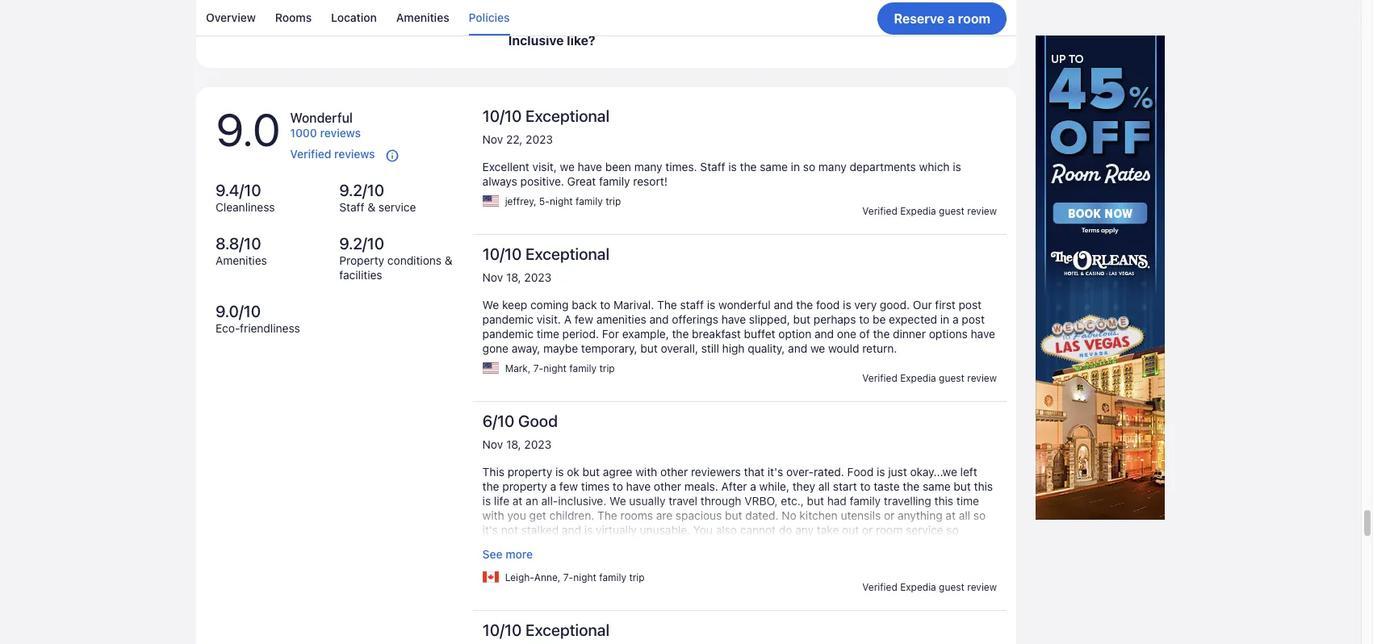 Task type: describe. For each thing, give the bounding box(es) containing it.
kids.
[[659, 538, 684, 551]]

guest for 10/10 exceptional nov 18, 2023
[[939, 372, 965, 384]]

example,
[[622, 327, 669, 340]]

to left marival.
[[600, 298, 611, 311]]

the up food....not
[[516, 596, 533, 609]]

around
[[610, 17, 654, 31]]

could
[[619, 610, 650, 624]]

review for 6/10 good nov 18, 2023
[[968, 581, 997, 593]]

we down lot
[[602, 596, 616, 609]]

the up travelling
[[903, 479, 920, 493]]

but up times
[[583, 465, 600, 479]]

the down you
[[687, 538, 707, 551]]

staff inside this property is ok but agree with other reviewers that it's over-rated.  food is just okay...we left the property a few times to have other meals.  after a while, they all start to taste the same but this is life at an all-inclusive.  we usually travel through vrbo, etc., but had family travelling this time with you get children.  the rooms are spacious but dated.  no kitchen utensils or anything at all so it's not stalked and is virtually unusable.  you also cannot do any take out or room service so slightly annoying if you have tired kids.  the fiesta night was amazing, we really enjoyed it and the food was superb.  we won't race back to this place but it was ok.  the grounds are immaculate and the service staff are lovely.  they work hard.  i will say the beach area and amenities are excellent...we spent a lot of time at the beach in cabanas and loungers, always seemed to be able to get the chairs when we needed them and the 2 pools at very nicely located and spacious.  just the food....not that good!!  could be worse, we enjoyed ourselves!
[[543, 567, 567, 580]]

to down food on the bottom right of page
[[860, 479, 871, 493]]

also
[[716, 523, 737, 537]]

conditions
[[388, 253, 442, 267]]

verified for 10/10 exceptional nov 22, 2023
[[863, 205, 898, 217]]

family down great
[[576, 195, 603, 207]]

first
[[935, 298, 956, 311]]

few inside this property is ok but agree with other reviewers that it's over-rated.  food is just okay...we left the property a few times to have other meals.  after a while, they all start to taste the same but this is life at an all-inclusive.  we usually travel through vrbo, etc., but had family travelling this time with you get children.  the rooms are spacious but dated.  no kitchen utensils or anything at all so it's not stalked and is virtually unusable.  you also cannot do any take out or room service so slightly annoying if you have tired kids.  the fiesta night was amazing, we really enjoyed it and the food was superb.  we won't race back to this place but it was ok.  the grounds are immaculate and the service staff are lovely.  they work hard.  i will say the beach area and amenities are excellent...we spent a lot of time at the beach in cabanas and loungers, always seemed to be able to get the chairs when we needed them and the 2 pools at very nicely located and spacious.  just the food....not that good!!  could be worse, we enjoyed ourselves!
[[560, 479, 578, 493]]

exceptional for 10/10 exceptional nov 18, 2023
[[526, 244, 610, 263]]

9.4/10 cleanliness
[[216, 181, 275, 214]]

& inside 9.2/10 property conditions & facilities
[[445, 253, 453, 267]]

9.2 out of 10 element for 9.2/10 property conditions & facilities
[[339, 234, 463, 253]]

reviews inside dropdown button
[[334, 147, 375, 160]]

worse,
[[669, 610, 704, 624]]

0 vertical spatial beach
[[778, 567, 810, 580]]

but up option on the bottom of page
[[793, 312, 811, 326]]

this
[[483, 465, 505, 479]]

virtually
[[596, 523, 637, 537]]

at down work
[[653, 581, 663, 595]]

0 vertical spatial that
[[744, 465, 765, 479]]

2023 for 6/10 good nov 18, 2023
[[524, 437, 552, 451]]

pools
[[743, 596, 772, 609]]

good!!
[[583, 610, 616, 624]]

facilities
[[339, 268, 382, 282]]

10/10 for 10/10 exceptional
[[483, 621, 522, 639]]

area inside this property is ok but agree with other reviewers that it's over-rated.  food is just okay...we left the property a few times to have other meals.  after a while, they all start to taste the same but this is life at an all-inclusive.  we usually travel through vrbo, etc., but had family travelling this time with you get children.  the rooms are spacious but dated.  no kitchen utensils or anything at all so it's not stalked and is virtually unusable.  you also cannot do any take out or room service so slightly annoying if you have tired kids.  the fiesta night was amazing, we really enjoyed it and the food was superb.  we won't race back to this place but it was ok.  the grounds are immaculate and the service staff are lovely.  they work hard.  i will say the beach area and amenities are excellent...we spent a lot of time at the beach in cabanas and loungers, always seemed to be able to get the chairs when we needed them and the 2 pools at very nicely located and spacious.  just the food....not that good!!  could be worse, we enjoyed ourselves!
[[813, 567, 836, 580]]

is down children.
[[584, 523, 593, 537]]

0 horizontal spatial you
[[507, 508, 526, 522]]

8.8/10
[[216, 234, 261, 252]]

2 vertical spatial time
[[627, 581, 650, 595]]

and up immaculate
[[950, 538, 969, 551]]

1000 reviews button
[[290, 126, 403, 140]]

1 vertical spatial post
[[962, 312, 985, 326]]

of inside we keep coming back to marival.  the staff is wonderful and the food is very good.  our first post pandemic visit.  a few amenities and offerings have slipped, but perhaps to be expected in a post pandemic time period.  for example, the breakfast buffet option and one of the dinner options have gone away, maybe temporary, but overall, still high quality, and we would return.
[[860, 327, 870, 340]]

work
[[654, 567, 679, 580]]

spacious
[[676, 508, 722, 522]]

0 horizontal spatial 7-
[[534, 362, 544, 374]]

wonderful
[[290, 110, 353, 125]]

2 vertical spatial trip
[[629, 571, 645, 584]]

expedia for 6/10 good nov 18, 2023
[[900, 581, 936, 593]]

and up ourselves!
[[782, 581, 801, 595]]

times
[[581, 479, 610, 493]]

reviewers
[[691, 465, 741, 479]]

to up the hard.
[[681, 552, 691, 566]]

maybe
[[543, 341, 578, 355]]

area inside what's the area around marival distinct luxury residences & world spa all inclusive like?
[[580, 17, 607, 31]]

but up kitchen
[[807, 494, 824, 508]]

a
[[564, 312, 572, 326]]

exceptional for 10/10 exceptional
[[526, 621, 610, 639]]

10/10 exceptional nov 22, 2023
[[483, 106, 610, 146]]

buffet
[[744, 327, 776, 340]]

was up 'leigh-'
[[509, 552, 530, 566]]

1 horizontal spatial with
[[636, 465, 657, 479]]

world
[[892, 17, 929, 31]]

are up unusable.
[[656, 508, 673, 522]]

life
[[494, 494, 510, 508]]

temporary,
[[581, 341, 638, 355]]

is left life
[[483, 494, 491, 508]]

and up slipped,
[[774, 298, 793, 311]]

10/10 exceptional nov 18, 2023
[[483, 244, 610, 284]]

verified reviews button
[[290, 140, 403, 171]]

all
[[959, 17, 975, 31]]

was left ok.
[[778, 552, 798, 566]]

guest for 10/10 exceptional nov 22, 2023
[[939, 205, 965, 217]]

1 vertical spatial this
[[935, 494, 954, 508]]

chairs
[[536, 596, 568, 609]]

for
[[602, 327, 619, 340]]

spent
[[556, 581, 585, 595]]

9.0/10 eco-friendliness
[[216, 302, 300, 335]]

service inside 9.2/10 staff & service
[[379, 200, 416, 214]]

0 vertical spatial property
[[508, 465, 552, 479]]

small image
[[382, 147, 403, 164]]

we right worse,
[[707, 610, 721, 624]]

2023 for 10/10 exceptional nov 18, 2023
[[524, 270, 552, 284]]

9.0
[[216, 102, 281, 156]]

good
[[518, 412, 558, 430]]

0 vertical spatial other
[[661, 465, 688, 479]]

is up taste
[[877, 465, 885, 479]]

ok.
[[801, 552, 817, 566]]

2 vertical spatial service
[[503, 567, 540, 580]]

have right 'options'
[[971, 327, 996, 340]]

2 vertical spatial be
[[653, 610, 666, 624]]

usually
[[629, 494, 666, 508]]

6/10 good nov 18, 2023
[[483, 412, 558, 451]]

period.
[[563, 327, 599, 340]]

amenities inside we keep coming back to marival.  the staff is wonderful and the food is very good.  our first post pandemic visit.  a few amenities and offerings have slipped, but perhaps to be expected in a post pandemic time period.  for example, the breakfast buffet option and one of the dinner options have gone away, maybe temporary, but overall, still high quality, and we would return.
[[596, 312, 647, 326]]

the left 2
[[714, 596, 731, 609]]

be inside we keep coming back to marival.  the staff is wonderful and the food is very good.  our first post pandemic visit.  a few amenities and offerings have slipped, but perhaps to be expected in a post pandemic time period.  for example, the breakfast buffet option and one of the dinner options have gone away, maybe temporary, but overall, still high quality, and we would return.
[[873, 312, 886, 326]]

1 horizontal spatial 7-
[[563, 571, 574, 584]]

are up seemed
[[915, 567, 931, 580]]

if
[[573, 538, 580, 551]]

see
[[483, 547, 503, 561]]

1 horizontal spatial or
[[884, 508, 895, 522]]

the up able
[[972, 538, 989, 551]]

food....not
[[503, 610, 556, 624]]

one
[[837, 327, 857, 340]]

0 vertical spatial post
[[959, 298, 982, 311]]

keep
[[502, 298, 527, 311]]

reserve a room
[[894, 11, 991, 25]]

through
[[701, 494, 742, 508]]

0 horizontal spatial this
[[694, 552, 713, 566]]

same inside excellent visit, we have been many times.  staff is the same in so many departments which is always positive.  great family resort!
[[760, 160, 788, 173]]

0 horizontal spatial it
[[768, 552, 775, 566]]

verified for 10/10 exceptional nov 18, 2023
[[863, 372, 898, 384]]

10/10 for 10/10 exceptional nov 18, 2023
[[483, 244, 522, 263]]

1 vertical spatial amenities
[[216, 253, 267, 267]]

the down the see
[[483, 567, 499, 580]]

so inside excellent visit, we have been many times.  staff is the same in so many departments which is always positive.  great family resort!
[[803, 160, 816, 173]]

positive.
[[521, 174, 564, 188]]

reserve a room button
[[878, 2, 1007, 34]]

to right perhaps
[[859, 312, 870, 326]]

cabanas
[[733, 581, 779, 595]]

they
[[625, 567, 651, 580]]

ok
[[567, 465, 580, 479]]

etc.,
[[781, 494, 804, 508]]

and down 'grounds' in the bottom of the page
[[839, 567, 858, 580]]

the inside excellent visit, we have been many times.  staff is the same in so many departments which is always positive.  great family resort!
[[740, 160, 757, 173]]

night down maybe
[[544, 362, 567, 374]]

18, for 10/10
[[506, 270, 521, 284]]

2023 for 10/10 exceptional nov 22, 2023
[[526, 132, 553, 146]]

same inside this property is ok but agree with other reviewers that it's over-rated.  food is just okay...we left the property a few times to have other meals.  after a while, they all start to taste the same but this is life at an all-inclusive.  we usually travel through vrbo, etc., but had family travelling this time with you get children.  the rooms are spacious but dated.  no kitchen utensils or anything at all so it's not stalked and is virtually unusable.  you also cannot do any take out or room service so slightly annoying if you have tired kids.  the fiesta night was amazing, we really enjoyed it and the food was superb.  we won't race back to this place but it was ok.  the grounds are immaculate and the service staff are lovely.  they work hard.  i will say the beach area and amenities are excellent...we spent a lot of time at the beach in cabanas and loungers, always seemed to be able to get the chairs when we needed them and the 2 pools at very nicely located and spacious.  just the food....not that good!!  could be worse, we enjoyed ourselves!
[[923, 479, 951, 493]]

the up return.
[[873, 327, 890, 340]]

verified expedia guest review for 10/10 exceptional nov 18, 2023
[[863, 372, 997, 384]]

to down excellent...we
[[483, 596, 493, 609]]

ourselves!
[[768, 610, 822, 624]]

hard.
[[682, 567, 709, 580]]

property
[[339, 253, 384, 267]]

a inside we keep coming back to marival.  the staff is wonderful and the food is very good.  our first post pandemic visit.  a few amenities and offerings have slipped, but perhaps to be expected in a post pandemic time period.  for example, the breakfast buffet option and one of the dinner options have gone away, maybe temporary, but overall, still high quality, and we would return.
[[953, 312, 959, 326]]

okay...we
[[910, 465, 958, 479]]

resort!
[[633, 174, 668, 188]]

1 horizontal spatial get
[[529, 508, 546, 522]]

spa
[[932, 17, 956, 31]]

utensils
[[841, 508, 881, 522]]

1 vertical spatial get
[[496, 596, 513, 609]]

is up perhaps
[[843, 298, 852, 311]]

1 horizontal spatial so
[[947, 523, 959, 537]]

5-
[[539, 195, 550, 207]]

all-
[[541, 494, 558, 508]]

0 vertical spatial it
[[940, 538, 947, 551]]

1 vertical spatial that
[[559, 610, 580, 624]]

nov for 10/10 exceptional nov 18, 2023
[[483, 270, 503, 284]]

the inside what's the area around marival distinct luxury residences & world spa all inclusive like?
[[556, 17, 576, 31]]

exceptional for 10/10 exceptional nov 22, 2023
[[526, 106, 610, 125]]

1 pandemic from the top
[[483, 312, 534, 326]]

kitchen
[[800, 508, 838, 522]]

the up them
[[666, 581, 683, 595]]

a up vrbo,
[[750, 479, 756, 493]]

room inside this property is ok but agree with other reviewers that it's over-rated.  food is just okay...we left the property a few times to have other meals.  after a while, they all start to taste the same but this is life at an all-inclusive.  we usually travel through vrbo, etc., but had family travelling this time with you get children.  the rooms are spacious but dated.  no kitchen utensils or anything at all so it's not stalked and is virtually unusable.  you also cannot do any take out or room service so slightly annoying if you have tired kids.  the fiesta night was amazing, we really enjoyed it and the food was superb.  we won't race back to this place but it was ok.  the grounds are immaculate and the service staff are lovely.  they work hard.  i will say the beach area and amenities are excellent...we spent a lot of time at the beach in cabanas and loungers, always seemed to be able to get the chairs when we needed them and the 2 pools at very nicely located and spacious.  just the food....not that good!!  could be worse, we enjoyed ourselves!
[[876, 523, 903, 537]]

2 horizontal spatial this
[[974, 479, 993, 493]]

and down seemed
[[889, 596, 908, 609]]

perhaps
[[814, 312, 856, 326]]

amenities link
[[396, 0, 449, 36]]

have down virtually
[[605, 538, 629, 551]]

0 horizontal spatial with
[[483, 508, 504, 522]]

distinct
[[706, 17, 755, 31]]

is right which
[[953, 160, 962, 173]]

them
[[662, 596, 688, 609]]

and down children.
[[562, 523, 581, 537]]

no
[[782, 508, 797, 522]]

very inside this property is ok but agree with other reviewers that it's over-rated.  food is just okay...we left the property a few times to have other meals.  after a while, they all start to taste the same but this is life at an all-inclusive.  we usually travel through vrbo, etc., but had family travelling this time with you get children.  the rooms are spacious but dated.  no kitchen utensils or anything at all so it's not stalked and is virtually unusable.  you also cannot do any take out or room service so slightly annoying if you have tired kids.  the fiesta night was amazing, we really enjoyed it and the food was superb.  we won't race back to this place but it was ok.  the grounds are immaculate and the service staff are lovely.  they work hard.  i will say the beach area and amenities are excellent...we spent a lot of time at the beach in cabanas and loungers, always seemed to be able to get the chairs when we needed them and the 2 pools at very nicely located and spacious.  just the food....not that good!!  could be worse, we enjoyed ourselves!
[[788, 596, 810, 609]]

expedia for 10/10 exceptional nov 18, 2023
[[900, 372, 936, 384]]

marival.
[[614, 298, 654, 311]]

the down this on the bottom left of page
[[483, 479, 499, 493]]

and down perhaps
[[815, 327, 834, 340]]

will
[[718, 567, 735, 580]]

and up example,
[[650, 312, 669, 326]]

verified inside dropdown button
[[290, 147, 331, 160]]

like?
[[567, 33, 596, 47]]

which
[[919, 160, 950, 173]]

0 horizontal spatial or
[[862, 523, 873, 537]]

the left food....not
[[483, 610, 499, 624]]

night left lot
[[573, 571, 597, 584]]

to up spacious.
[[938, 581, 949, 595]]

policies link
[[469, 0, 510, 36]]

needed
[[619, 596, 659, 609]]

and down option on the bottom of page
[[788, 341, 808, 355]]

2 horizontal spatial time
[[957, 494, 980, 508]]

food inside this property is ok but agree with other reviewers that it's over-rated.  food is just okay...we left the property a few times to have other meals.  after a while, they all start to taste the same but this is life at an all-inclusive.  we usually travel through vrbo, etc., but had family travelling this time with you get children.  the rooms are spacious but dated.  no kitchen utensils or anything at all so it's not stalked and is virtually unusable.  you also cannot do any take out or room service so slightly annoying if you have tired kids.  the fiesta night was amazing, we really enjoyed it and the food was superb.  we won't race back to this place but it was ok.  the grounds are immaculate and the service staff are lovely.  they work hard.  i will say the beach area and amenities are excellent...we spent a lot of time at the beach in cabanas and loungers, always seemed to be able to get the chairs when we needed them and the 2 pools at very nicely located and spacious.  just the food....not that good!!  could be worse, we enjoyed ourselves!
[[483, 552, 506, 566]]

a left lot
[[588, 581, 594, 595]]

superb.
[[533, 552, 572, 566]]

1 vertical spatial other
[[654, 479, 682, 493]]

still
[[701, 341, 719, 355]]

9.4 out of 10 element
[[216, 181, 339, 200]]

loungers,
[[804, 581, 853, 595]]

is up offerings
[[707, 298, 716, 311]]

left
[[961, 465, 978, 479]]

family down won't
[[599, 571, 627, 584]]

unusable.
[[640, 523, 691, 537]]

rooms
[[621, 508, 653, 522]]

& inside what's the area around marival distinct luxury residences & world spa all inclusive like?
[[879, 17, 889, 31]]

the inside we keep coming back to marival.  the staff is wonderful and the food is very good.  our first post pandemic visit.  a few amenities and offerings have slipped, but perhaps to be expected in a post pandemic time period.  for example, the breakfast buffet option and one of the dinner options have gone away, maybe temporary, but overall, still high quality, and we would return.
[[657, 298, 677, 311]]

is left ok
[[556, 465, 564, 479]]

family inside this property is ok but agree with other reviewers that it's over-rated.  food is just okay...we left the property a few times to have other meals.  after a while, they all start to taste the same but this is life at an all-inclusive.  we usually travel through vrbo, etc., but had family travelling this time with you get children.  the rooms are spacious but dated.  no kitchen utensils or anything at all so it's not stalked and is virtually unusable.  you also cannot do any take out or room service so slightly annoying if you have tired kids.  the fiesta night was amazing, we really enjoyed it and the food was superb.  we won't race back to this place but it was ok.  the grounds are immaculate and the service staff are lovely.  they work hard.  i will say the beach area and amenities are excellent...we spent a lot of time at the beach in cabanas and loungers, always seemed to be able to get the chairs when we needed them and the 2 pools at very nicely located and spacious.  just the food....not that good!!  could be worse, we enjoyed ourselves!
[[850, 494, 881, 508]]

would
[[829, 341, 860, 355]]

to down agree
[[613, 479, 623, 493]]

8.8/10 amenities
[[216, 234, 267, 267]]

the up virtually
[[598, 508, 618, 522]]

0 horizontal spatial beach
[[686, 581, 718, 595]]

the up cabanas
[[758, 567, 775, 580]]

verified expedia guest review for 6/10 good nov 18, 2023
[[863, 581, 997, 593]]

have down wonderful
[[722, 312, 746, 326]]

are up spent
[[570, 567, 586, 580]]



Task type: locate. For each thing, give the bounding box(es) containing it.
10/10 for 10/10 exceptional nov 22, 2023
[[483, 106, 522, 125]]

service up 9.2/10 property conditions & facilities
[[379, 200, 416, 214]]

9.2/10 up property
[[339, 234, 385, 252]]

rated.
[[814, 465, 845, 479]]

1 expedia from the top
[[900, 205, 936, 217]]

beach down the hard.
[[686, 581, 718, 595]]

1 horizontal spatial be
[[873, 312, 886, 326]]

overall,
[[661, 341, 698, 355]]

any
[[796, 523, 814, 537]]

1 vertical spatial we
[[610, 494, 626, 508]]

immaculate
[[908, 552, 968, 566]]

2 vertical spatial 2023
[[524, 437, 552, 451]]

start
[[833, 479, 857, 493]]

0 horizontal spatial get
[[496, 596, 513, 609]]

we keep coming back to marival.  the staff is wonderful and the food is very good.  our first post pandemic visit.  a few amenities and offerings have slipped, but perhaps to be expected in a post pandemic time period.  for example, the breakfast buffet option and one of the dinner options have gone away, maybe temporary, but overall, still high quality, and we would return.
[[483, 298, 996, 355]]

always inside excellent visit, we have been many times.  staff is the same in so many departments which is always positive.  great family resort!
[[483, 174, 517, 188]]

1 horizontal spatial amenities
[[861, 567, 912, 580]]

9.0 out of 10 element
[[216, 302, 339, 321]]

1 vertical spatial 10/10
[[483, 244, 522, 263]]

trip down race at the left
[[629, 571, 645, 584]]

1 vertical spatial same
[[923, 479, 951, 493]]

the up offerings
[[657, 298, 677, 311]]

enjoyed up immaculate
[[896, 538, 937, 551]]

trip down temporary,
[[600, 362, 615, 374]]

or down the utensils in the right of the page
[[862, 523, 873, 537]]

&
[[879, 17, 889, 31], [368, 200, 376, 214], [445, 253, 453, 267]]

1 vertical spatial review
[[968, 372, 997, 384]]

expected
[[889, 312, 938, 326]]

0 vertical spatial or
[[884, 508, 895, 522]]

always down excellent
[[483, 174, 517, 188]]

1 vertical spatial property
[[503, 479, 547, 493]]

anne,
[[534, 571, 561, 584]]

9.2/10 inside 9.2/10 staff & service
[[339, 181, 385, 199]]

1 horizontal spatial this
[[935, 494, 954, 508]]

grounds
[[843, 552, 886, 566]]

we inside we keep coming back to marival.  the staff is wonderful and the food is very good.  our first post pandemic visit.  a few amenities and offerings have slipped, but perhaps to be expected in a post pandemic time period.  for example, the breakfast buffet option and one of the dinner options have gone away, maybe temporary, but overall, still high quality, and we would return.
[[811, 341, 825, 355]]

of inside this property is ok but agree with other reviewers that it's over-rated.  food is just okay...we left the property a few times to have other meals.  after a while, they all start to taste the same but this is life at an all-inclusive.  we usually travel through vrbo, etc., but had family travelling this time with you get children.  the rooms are spacious but dated.  no kitchen utensils or anything at all so it's not stalked and is virtually unusable.  you also cannot do any take out or room service so slightly annoying if you have tired kids.  the fiesta night was amazing, we really enjoyed it and the food was superb.  we won't race back to this place but it was ok.  the grounds are immaculate and the service staff are lovely.  they work hard.  i will say the beach area and amenities are excellent...we spent a lot of time at the beach in cabanas and loungers, always seemed to be able to get the chairs when we needed them and the 2 pools at very nicely located and spacious.  just the food....not that good!!  could be worse, we enjoyed ourselves!
[[614, 581, 624, 595]]

exceptional inside 10/10 exceptional nov 22, 2023
[[526, 106, 610, 125]]

0 vertical spatial nov
[[483, 132, 503, 146]]

luxury
[[758, 17, 801, 31]]

2 review from the top
[[968, 372, 997, 384]]

guest down which
[[939, 205, 965, 217]]

0 horizontal spatial service
[[379, 200, 416, 214]]

& inside 9.2/10 staff & service
[[368, 200, 376, 214]]

10/10 inside 10/10 exceptional nov 22, 2023
[[483, 106, 522, 125]]

2023 down good
[[524, 437, 552, 451]]

9.2/10 staff & service
[[339, 181, 416, 214]]

1 many from the left
[[634, 160, 663, 173]]

0 vertical spatial few
[[575, 312, 593, 326]]

2 expedia from the top
[[900, 372, 936, 384]]

staff inside excellent visit, we have been many times.  staff is the same in so many departments which is always positive.  great family resort!
[[700, 160, 726, 173]]

stalked
[[521, 523, 559, 537]]

2 vertical spatial in
[[721, 581, 730, 595]]

0 horizontal spatial room
[[876, 523, 903, 537]]

all down "rated."
[[819, 479, 830, 493]]

6/10
[[483, 412, 515, 430]]

have up usually
[[626, 479, 651, 493]]

at right anything
[[946, 508, 956, 522]]

1000
[[290, 126, 317, 139]]

2 vertical spatial so
[[947, 523, 959, 537]]

taste
[[874, 479, 900, 493]]

inclusive
[[508, 33, 564, 47]]

times.
[[666, 160, 697, 173]]

back inside we keep coming back to marival.  the staff is wonderful and the food is very good.  our first post pandemic visit.  a few amenities and offerings have slipped, but perhaps to be expected in a post pandemic time period.  for example, the breakfast buffet option and one of the dinner options have gone away, maybe temporary, but overall, still high quality, and we would return.
[[572, 298, 597, 311]]

1 horizontal spatial enjoyed
[[896, 538, 937, 551]]

1 horizontal spatial back
[[653, 552, 678, 566]]

be left able
[[952, 581, 965, 595]]

slipped,
[[749, 312, 790, 326]]

options
[[929, 327, 968, 340]]

0 horizontal spatial very
[[788, 596, 810, 609]]

few down ok
[[560, 479, 578, 493]]

we up great
[[560, 160, 575, 173]]

amenities inside 'list'
[[396, 10, 449, 24]]

& up property
[[368, 200, 376, 214]]

in inside excellent visit, we have been many times.  staff is the same in so many departments which is always positive.  great family resort!
[[791, 160, 800, 173]]

area up loungers,
[[813, 567, 836, 580]]

room inside button
[[958, 11, 991, 25]]

3 10/10 from the top
[[483, 621, 522, 639]]

2 many from the left
[[819, 160, 847, 173]]

room
[[958, 11, 991, 25], [876, 523, 903, 537]]

reviews inside wonderful 1000 reviews
[[320, 126, 361, 139]]

nov up keep
[[483, 270, 503, 284]]

0 horizontal spatial enjoyed
[[725, 610, 765, 624]]

18, inside 6/10 good nov 18, 2023
[[506, 437, 521, 451]]

1 vertical spatial so
[[974, 508, 986, 522]]

2 pandemic from the top
[[483, 327, 534, 340]]

children.
[[550, 508, 595, 522]]

able
[[968, 581, 990, 595]]

0 vertical spatial trip
[[606, 195, 621, 207]]

in inside this property is ok but agree with other reviewers that it's over-rated.  food is just okay...we left the property a few times to have other meals.  after a while, they all start to taste the same but this is life at an all-inclusive.  we usually travel through vrbo, etc., but had family travelling this time with you get children.  the rooms are spacious but dated.  no kitchen utensils or anything at all so it's not stalked and is virtually unusable.  you also cannot do any take out or room service so slightly annoying if you have tired kids.  the fiesta night was amazing, we really enjoyed it and the food was superb.  we won't race back to this place but it was ok.  the grounds are immaculate and the service staff are lovely.  they work hard.  i will say the beach area and amenities are excellent...we spent a lot of time at the beach in cabanas and loungers, always seemed to be able to get the chairs when we needed them and the 2 pools at very nicely located and spacious.  just the food....not that good!!  could be worse, we enjoyed ourselves!
[[721, 581, 730, 595]]

1 horizontal spatial &
[[445, 253, 453, 267]]

the right times. on the top of page
[[740, 160, 757, 173]]

race
[[627, 552, 650, 566]]

1 nov from the top
[[483, 132, 503, 146]]

or down travelling
[[884, 508, 895, 522]]

while,
[[760, 479, 790, 493]]

1 horizontal spatial in
[[791, 160, 800, 173]]

1 exceptional from the top
[[526, 106, 610, 125]]

verified up located
[[863, 581, 898, 593]]

3 guest from the top
[[939, 581, 965, 593]]

1 9.2 out of 10 element from the top
[[339, 181, 463, 200]]

exceptional inside 10/10 exceptional nov 18, 2023
[[526, 244, 610, 263]]

list
[[196, 0, 1017, 36]]

2023 inside 10/10 exceptional nov 22, 2023
[[526, 132, 553, 146]]

1 vertical spatial trip
[[600, 362, 615, 374]]

get up stalked
[[529, 508, 546, 522]]

18, down 6/10
[[506, 437, 521, 451]]

1 horizontal spatial you
[[583, 538, 602, 551]]

8.8 out of 10 element
[[216, 234, 339, 253]]

0 vertical spatial exceptional
[[526, 106, 610, 125]]

nov for 6/10 good nov 18, 2023
[[483, 437, 503, 451]]

staff inside we keep coming back to marival.  the staff is wonderful and the food is very good.  our first post pandemic visit.  a few amenities and offerings have slipped, but perhaps to be expected in a post pandemic time period.  for example, the breakfast buffet option and one of the dinner options have gone away, maybe temporary, but overall, still high quality, and we would return.
[[680, 298, 704, 311]]

time inside we keep coming back to marival.  the staff is wonderful and the food is very good.  our first post pandemic visit.  a few amenities and offerings have slipped, but perhaps to be expected in a post pandemic time period.  for example, the breakfast buffet option and one of the dinner options have gone away, maybe temporary, but overall, still high quality, and we would return.
[[537, 327, 559, 340]]

1 horizontal spatial of
[[860, 327, 870, 340]]

with right agree
[[636, 465, 657, 479]]

a inside button
[[948, 11, 955, 25]]

verified expedia guest review for 10/10 exceptional nov 22, 2023
[[863, 205, 997, 217]]

0 vertical spatial reviews
[[320, 126, 361, 139]]

very
[[855, 298, 877, 311], [788, 596, 810, 609]]

0 horizontal spatial we
[[483, 298, 499, 311]]

it
[[940, 538, 947, 551], [768, 552, 775, 566]]

cleanliness
[[216, 200, 275, 214]]

always inside this property is ok but agree with other reviewers that it's over-rated.  food is just okay...we left the property a few times to have other meals.  after a while, they all start to taste the same but this is life at an all-inclusive.  we usually travel through vrbo, etc., but had family travelling this time with you get children.  the rooms are spacious but dated.  no kitchen utensils or anything at all so it's not stalked and is virtually unusable.  you also cannot do any take out or room service so slightly annoying if you have tired kids.  the fiesta night was amazing, we really enjoyed it and the food was superb.  we won't race back to this place but it was ok.  the grounds are immaculate and the service staff are lovely.  they work hard.  i will say the beach area and amenities are excellent...we spent a lot of time at the beach in cabanas and loungers, always seemed to be able to get the chairs when we needed them and the 2 pools at very nicely located and spacious.  just the food....not that good!!  could be worse, we enjoyed ourselves!
[[856, 581, 891, 595]]

9.2/10 for 9.2/10 property conditions & facilities
[[339, 234, 385, 252]]

1 horizontal spatial service
[[503, 567, 540, 580]]

family inside excellent visit, we have been many times.  staff is the same in so many departments which is always positive.  great family resort!
[[599, 174, 630, 188]]

location link
[[331, 0, 377, 36]]

with
[[636, 465, 657, 479], [483, 508, 504, 522]]

food inside we keep coming back to marival.  the staff is wonderful and the food is very good.  our first post pandemic visit.  a few amenities and offerings have slipped, but perhaps to be expected in a post pandemic time period.  for example, the breakfast buffet option and one of the dinner options have gone away, maybe temporary, but overall, still high quality, and we would return.
[[816, 298, 840, 311]]

0 vertical spatial in
[[791, 160, 800, 173]]

staff right times. on the top of page
[[700, 160, 726, 173]]

2023 inside 6/10 good nov 18, 2023
[[524, 437, 552, 451]]

0 vertical spatial 10/10
[[483, 106, 522, 125]]

2 verified expedia guest review from the top
[[863, 372, 997, 384]]

1 guest from the top
[[939, 205, 965, 217]]

same
[[760, 160, 788, 173], [923, 479, 951, 493]]

back inside this property is ok but agree with other reviewers that it's over-rated.  food is just okay...we left the property a few times to have other meals.  after a while, they all start to taste the same but this is life at an all-inclusive.  we usually travel through vrbo, etc., but had family travelling this time with you get children.  the rooms are spacious but dated.  no kitchen utensils or anything at all so it's not stalked and is virtually unusable.  you also cannot do any take out or room service so slightly annoying if you have tired kids.  the fiesta night was amazing, we really enjoyed it and the food was superb.  we won't race back to this place but it was ok.  the grounds are immaculate and the service staff are lovely.  they work hard.  i will say the beach area and amenities are excellent...we spent a lot of time at the beach in cabanas and loungers, always seemed to be able to get the chairs when we needed them and the 2 pools at very nicely located and spacious.  just the food....not that good!!  could be worse, we enjoyed ourselves!
[[653, 552, 678, 566]]

it down cannot
[[768, 552, 775, 566]]

2 horizontal spatial we
[[610, 494, 626, 508]]

0 horizontal spatial food
[[483, 552, 506, 566]]

that up after at right
[[744, 465, 765, 479]]

2 vertical spatial review
[[968, 581, 997, 593]]

but
[[793, 312, 811, 326], [641, 341, 658, 355], [583, 465, 600, 479], [954, 479, 971, 493], [807, 494, 824, 508], [725, 508, 743, 522], [748, 552, 765, 566]]

but up also
[[725, 508, 743, 522]]

room up really
[[876, 523, 903, 537]]

we
[[560, 160, 575, 173], [811, 341, 825, 355], [847, 538, 862, 551], [602, 596, 616, 609], [707, 610, 721, 624]]

they
[[793, 479, 816, 493]]

0 vertical spatial all
[[819, 479, 830, 493]]

very inside we keep coming back to marival.  the staff is wonderful and the food is very good.  our first post pandemic visit.  a few amenities and offerings have slipped, but perhaps to be expected in a post pandemic time period.  for example, the breakfast buffet option and one of the dinner options have gone away, maybe temporary, but overall, still high quality, and we would return.
[[855, 298, 877, 311]]

are down really
[[889, 552, 905, 566]]

0 vertical spatial amenities
[[596, 312, 647, 326]]

expedia down which
[[900, 205, 936, 217]]

1 horizontal spatial all
[[959, 508, 971, 522]]

guest
[[939, 205, 965, 217], [939, 372, 965, 384], [939, 581, 965, 593]]

back
[[572, 298, 597, 311], [653, 552, 678, 566]]

0 vertical spatial this
[[974, 479, 993, 493]]

the up option on the bottom of page
[[797, 298, 813, 311]]

at up ourselves!
[[775, 596, 785, 609]]

you up not
[[507, 508, 526, 522]]

beach down ok.
[[778, 567, 810, 580]]

excellent...we
[[483, 581, 553, 595]]

we inside we keep coming back to marival.  the staff is wonderful and the food is very good.  our first post pandemic visit.  a few amenities and offerings have slipped, but perhaps to be expected in a post pandemic time period.  for example, the breakfast buffet option and one of the dinner options have gone away, maybe temporary, but overall, still high quality, and we would return.
[[483, 298, 499, 311]]

and up worse,
[[691, 596, 711, 609]]

1 vertical spatial 9.2/10
[[339, 234, 385, 252]]

have up great
[[578, 160, 602, 173]]

post up 'options'
[[962, 312, 985, 326]]

spacious.
[[911, 596, 961, 609]]

and
[[774, 298, 793, 311], [650, 312, 669, 326], [815, 327, 834, 340], [788, 341, 808, 355], [562, 523, 581, 537], [950, 538, 969, 551], [972, 552, 991, 566], [839, 567, 858, 580], [782, 581, 801, 595], [691, 596, 711, 609], [889, 596, 908, 609]]

residences
[[804, 17, 876, 31]]

0 vertical spatial 7-
[[534, 362, 544, 374]]

18, up keep
[[506, 270, 521, 284]]

inclusive.
[[558, 494, 607, 508]]

amenities left policies
[[396, 10, 449, 24]]

verified reviews
[[290, 147, 375, 160]]

2023 inside 10/10 exceptional nov 18, 2023
[[524, 270, 552, 284]]

2 exceptional from the top
[[526, 244, 610, 263]]

family down maybe
[[570, 362, 597, 374]]

0 vertical spatial verified expedia guest review
[[863, 205, 997, 217]]

0 horizontal spatial be
[[653, 610, 666, 624]]

0 vertical spatial enjoyed
[[896, 538, 937, 551]]

1 horizontal spatial area
[[813, 567, 836, 580]]

and up able
[[972, 552, 991, 566]]

7-
[[534, 362, 544, 374], [563, 571, 574, 584]]

it's up slightly
[[483, 523, 498, 537]]

0 horizontal spatial that
[[559, 610, 580, 624]]

0 horizontal spatial amenities
[[596, 312, 647, 326]]

leigh-
[[505, 571, 534, 584]]

9.2/10 inside 9.2/10 property conditions & facilities
[[339, 234, 385, 252]]

1 vertical spatial be
[[952, 581, 965, 595]]

9.2 out of 10 element for 9.2/10 staff & service
[[339, 181, 463, 200]]

1 review from the top
[[968, 205, 997, 217]]

a up 'options'
[[953, 312, 959, 326]]

night inside this property is ok but agree with other reviewers that it's over-rated.  food is just okay...we left the property a few times to have other meals.  after a while, they all start to taste the same but this is life at an all-inclusive.  we usually travel through vrbo, etc., but had family travelling this time with you get children.  the rooms are spacious but dated.  no kitchen utensils or anything at all so it's not stalked and is virtually unusable.  you also cannot do any take out or room service so slightly annoying if you have tired kids.  the fiesta night was amazing, we really enjoyed it and the food was superb.  we won't race back to this place but it was ok.  the grounds are immaculate and the service staff are lovely.  they work hard.  i will say the beach area and amenities are excellent...we spent a lot of time at the beach in cabanas and loungers, always seemed to be able to get the chairs when we needed them and the 2 pools at very nicely located and spacious.  just the food....not that good!!  could be worse, we enjoyed ourselves!
[[744, 538, 771, 551]]

what's the area around marival distinct luxury residences & world spa all inclusive like?
[[508, 17, 975, 47]]

very up ourselves!
[[788, 596, 810, 609]]

many up resort!
[[634, 160, 663, 173]]

staff up offerings
[[680, 298, 704, 311]]

few inside we keep coming back to marival.  the staff is wonderful and the food is very good.  our first post pandemic visit.  a few amenities and offerings have slipped, but perhaps to be expected in a post pandemic time period.  for example, the breakfast buffet option and one of the dinner options have gone away, maybe temporary, but overall, still high quality, and we would return.
[[575, 312, 593, 326]]

so left departments
[[803, 160, 816, 173]]

9.2/10 for 9.2/10 staff & service
[[339, 181, 385, 199]]

it's up while,
[[768, 465, 783, 479]]

amenities
[[596, 312, 647, 326], [861, 567, 912, 580]]

i
[[712, 567, 715, 580]]

in inside we keep coming back to marival.  the staff is wonderful and the food is very good.  our first post pandemic visit.  a few amenities and offerings have slipped, but perhaps to be expected in a post pandemic time period.  for example, the breakfast buffet option and one of the dinner options have gone away, maybe temporary, but overall, still high quality, and we would return.
[[941, 312, 950, 326]]

1 vertical spatial pandemic
[[483, 327, 534, 340]]

staff
[[700, 160, 726, 173], [339, 200, 365, 214]]

1 vertical spatial staff
[[339, 200, 365, 214]]

exceptional
[[526, 106, 610, 125], [526, 244, 610, 263], [526, 621, 610, 639]]

22,
[[506, 132, 523, 146]]

policies
[[469, 10, 510, 24]]

review for 10/10 exceptional nov 22, 2023
[[968, 205, 997, 217]]

1 horizontal spatial many
[[819, 160, 847, 173]]

1 10/10 from the top
[[483, 106, 522, 125]]

1 vertical spatial expedia
[[900, 372, 936, 384]]

really
[[865, 538, 893, 551]]

it's
[[768, 465, 783, 479], [483, 523, 498, 537]]

1 vertical spatial always
[[856, 581, 891, 595]]

expedia down dinner
[[900, 372, 936, 384]]

nov inside 10/10 exceptional nov 18, 2023
[[483, 270, 503, 284]]

but down example,
[[641, 341, 658, 355]]

away,
[[512, 341, 540, 355]]

expedia for 10/10 exceptional nov 22, 2023
[[900, 205, 936, 217]]

2 horizontal spatial be
[[952, 581, 965, 595]]

2023
[[526, 132, 553, 146], [524, 270, 552, 284], [524, 437, 552, 451]]

nov inside 10/10 exceptional nov 22, 2023
[[483, 132, 503, 146]]

jeffrey, 5-night family trip
[[505, 195, 621, 207]]

2 vertical spatial expedia
[[900, 581, 936, 593]]

list containing overview
[[196, 0, 1017, 36]]

2 vertical spatial we
[[575, 552, 592, 566]]

1 verified expedia guest review from the top
[[863, 205, 997, 217]]

3 nov from the top
[[483, 437, 503, 451]]

3 expedia from the top
[[900, 581, 936, 593]]

but up say
[[748, 552, 765, 566]]

amenities inside this property is ok but agree with other reviewers that it's over-rated.  food is just okay...we left the property a few times to have other meals.  after a while, they all start to taste the same but this is life at an all-inclusive.  we usually travel through vrbo, etc., but had family travelling this time with you get children.  the rooms are spacious but dated.  no kitchen utensils or anything at all so it's not stalked and is virtually unusable.  you also cannot do any take out or room service so slightly annoying if you have tired kids.  the fiesta night was amazing, we really enjoyed it and the food was superb.  we won't race back to this place but it was ok.  the grounds are immaculate and the service staff are lovely.  they work hard.  i will say the beach area and amenities are excellent...we spent a lot of time at the beach in cabanas and loungers, always seemed to be able to get the chairs when we needed them and the 2 pools at very nicely located and spacious.  just the food....not that good!!  could be worse, we enjoyed ourselves!
[[861, 567, 912, 580]]

high
[[722, 341, 745, 355]]

1 18, from the top
[[506, 270, 521, 284]]

0 vertical spatial 9.2/10
[[339, 181, 385, 199]]

1 vertical spatial time
[[957, 494, 980, 508]]

1 vertical spatial 2023
[[524, 270, 552, 284]]

1 horizontal spatial it's
[[768, 465, 783, 479]]

2 9.2/10 from the top
[[339, 234, 385, 252]]

an
[[526, 494, 538, 508]]

this property is ok but agree with other reviewers that it's over-rated.  food is just okay...we left the property a few times to have other meals.  after a while, they all start to taste the same but this is life at an all-inclusive.  we usually travel through vrbo, etc., but had family travelling this time with you get children.  the rooms are spacious but dated.  no kitchen utensils or anything at all so it's not stalked and is virtually unusable.  you also cannot do any take out or room service so slightly annoying if you have tired kids.  the fiesta night was amazing, we really enjoyed it and the food was superb.  we won't race back to this place but it was ok.  the grounds are immaculate and the service staff are lovely.  they work hard.  i will say the beach area and amenities are excellent...we spent a lot of time at the beach in cabanas and loungers, always seemed to be able to get the chairs when we needed them and the 2 pools at very nicely located and spacious.  just the food....not that good!!  could be worse, we enjoyed ourselves!
[[483, 465, 993, 624]]

guest for 6/10 good nov 18, 2023
[[939, 581, 965, 593]]

1 vertical spatial room
[[876, 523, 903, 537]]

have inside excellent visit, we have been many times.  staff is the same in so many departments which is always positive.  great family resort!
[[578, 160, 602, 173]]

9.2 out of 10 element down small image
[[339, 181, 463, 200]]

property
[[508, 465, 552, 479], [503, 479, 547, 493]]

2 horizontal spatial &
[[879, 17, 889, 31]]

good.
[[880, 298, 910, 311]]

staff inside 9.2/10 staff & service
[[339, 200, 365, 214]]

tired
[[632, 538, 656, 551]]

0 horizontal spatial always
[[483, 174, 517, 188]]

service up excellent...we
[[503, 567, 540, 580]]

location
[[331, 10, 377, 24]]

nov for 10/10 exceptional nov 22, 2023
[[483, 132, 503, 146]]

pandemic up gone
[[483, 327, 534, 340]]

we up rooms
[[610, 494, 626, 508]]

3 review from the top
[[968, 581, 997, 593]]

is right times. on the top of page
[[729, 160, 737, 173]]

post right first in the right top of the page
[[959, 298, 982, 311]]

1 vertical spatial 9.2 out of 10 element
[[339, 234, 463, 253]]

it up immaculate
[[940, 538, 947, 551]]

0 vertical spatial with
[[636, 465, 657, 479]]

7- right anne,
[[563, 571, 574, 584]]

0 vertical spatial so
[[803, 160, 816, 173]]

2 horizontal spatial so
[[974, 508, 986, 522]]

was
[[774, 538, 794, 551], [509, 552, 530, 566], [778, 552, 798, 566]]

nov down 6/10
[[483, 437, 503, 451]]

friendliness
[[240, 321, 300, 335]]

2 vertical spatial nov
[[483, 437, 503, 451]]

at left an
[[513, 494, 523, 508]]

we down out
[[847, 538, 862, 551]]

food up perhaps
[[816, 298, 840, 311]]

2023 up the coming on the left top of the page
[[524, 270, 552, 284]]

1 vertical spatial service
[[906, 523, 944, 537]]

1 9.2/10 from the top
[[339, 181, 385, 199]]

1 horizontal spatial food
[[816, 298, 840, 311]]

0 vertical spatial it's
[[768, 465, 783, 479]]

1 horizontal spatial staff
[[700, 160, 726, 173]]

back up work
[[653, 552, 678, 566]]

1 horizontal spatial that
[[744, 465, 765, 479]]

you right if
[[583, 538, 602, 551]]

0 horizontal spatial so
[[803, 160, 816, 173]]

night down 'positive.'
[[550, 195, 573, 207]]

0 vertical spatial 9.2 out of 10 element
[[339, 181, 463, 200]]

10/10 inside 10/10 exceptional nov 18, 2023
[[483, 244, 522, 263]]

1 vertical spatial with
[[483, 508, 504, 522]]

we left would
[[811, 341, 825, 355]]

1 vertical spatial it
[[768, 552, 775, 566]]

1 horizontal spatial staff
[[680, 298, 704, 311]]

excellent visit, we have been many times.  staff is the same in so many departments which is always positive.  great family resort!
[[483, 160, 962, 188]]

trip for 10/10 exceptional nov 22, 2023
[[606, 195, 621, 207]]

2 guest from the top
[[939, 372, 965, 384]]

0 horizontal spatial staff
[[543, 567, 567, 580]]

0 vertical spatial very
[[855, 298, 877, 311]]

the down amazing,
[[820, 552, 840, 566]]

we inside excellent visit, we have been many times.  staff is the same in so many departments which is always positive.  great family resort!
[[560, 160, 575, 173]]

mark,
[[505, 362, 531, 374]]

1 vertical spatial exceptional
[[526, 244, 610, 263]]

9.2/10
[[339, 181, 385, 199], [339, 234, 385, 252]]

3 exceptional from the top
[[526, 621, 610, 639]]

9.2 out of 10 element
[[339, 181, 463, 200], [339, 234, 463, 253]]

2 9.2 out of 10 element from the top
[[339, 234, 463, 253]]

1 vertical spatial food
[[483, 552, 506, 566]]

2 18, from the top
[[506, 437, 521, 451]]

1 vertical spatial few
[[560, 479, 578, 493]]

nov inside 6/10 good nov 18, 2023
[[483, 437, 503, 451]]

was down do
[[774, 538, 794, 551]]

1 horizontal spatial beach
[[778, 567, 810, 580]]

review
[[968, 205, 997, 217], [968, 372, 997, 384], [968, 581, 997, 593]]

18, inside 10/10 exceptional nov 18, 2023
[[506, 270, 521, 284]]

the up overall,
[[672, 327, 689, 340]]

0 vertical spatial of
[[860, 327, 870, 340]]

1 vertical spatial it's
[[483, 523, 498, 537]]

time down the left
[[957, 494, 980, 508]]

review for 10/10 exceptional nov 18, 2023
[[968, 372, 997, 384]]

we down if
[[575, 552, 592, 566]]

2 10/10 from the top
[[483, 244, 522, 263]]

all
[[819, 479, 830, 493], [959, 508, 971, 522]]

rooms link
[[275, 0, 312, 36]]

but down the left
[[954, 479, 971, 493]]

1 vertical spatial amenities
[[861, 567, 912, 580]]

0 vertical spatial 2023
[[526, 132, 553, 146]]

2 nov from the top
[[483, 270, 503, 284]]

a left all at the right of page
[[948, 11, 955, 25]]

verified for 6/10 good nov 18, 2023
[[863, 581, 898, 593]]

9.2/10 down verified reviews dropdown button
[[339, 181, 385, 199]]

1 vertical spatial guest
[[939, 372, 965, 384]]

see more
[[483, 547, 533, 561]]

18, for 6/10
[[506, 437, 521, 451]]

a up all-
[[550, 479, 556, 493]]

3 verified expedia guest review from the top
[[863, 581, 997, 593]]

fiesta
[[710, 538, 741, 551]]

trip for 10/10 exceptional nov 18, 2023
[[600, 362, 615, 374]]



Task type: vqa. For each thing, say whether or not it's contained in the screenshot.


